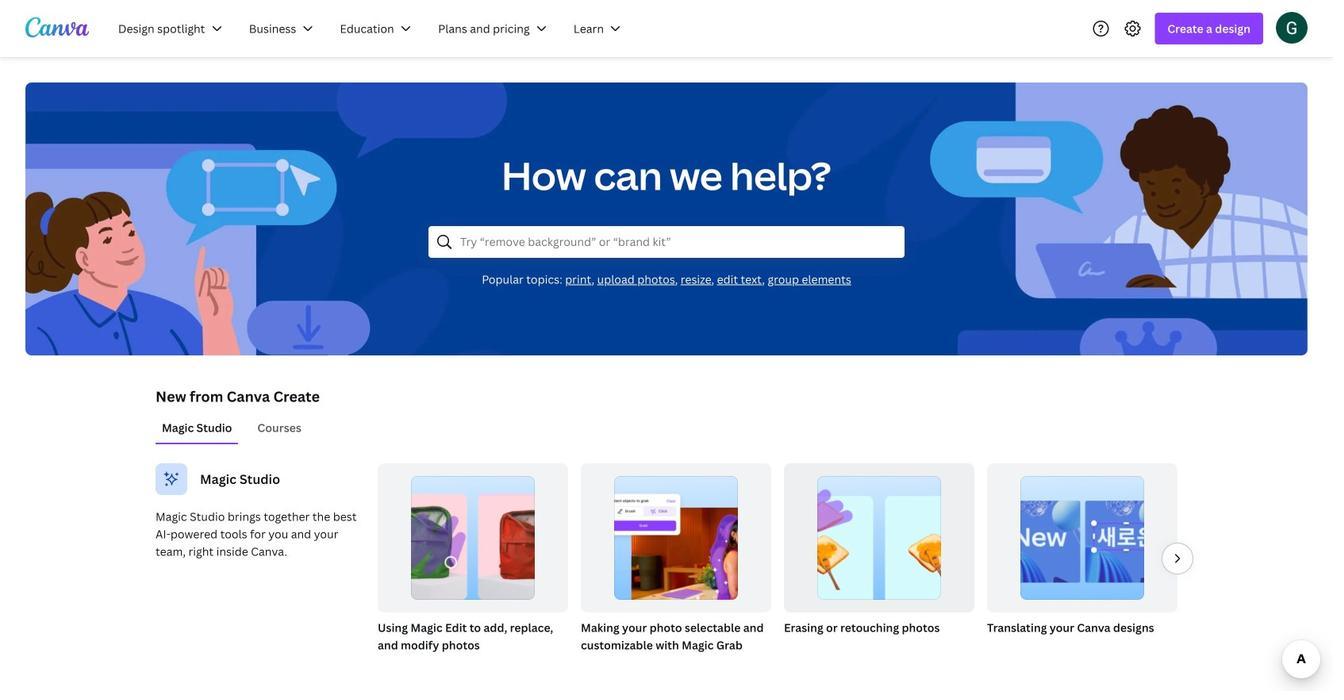 Task type: describe. For each thing, give the bounding box(es) containing it.
greg robinson image
[[1276, 12, 1308, 43]]

Search term: search field
[[460, 227, 894, 257]]

4 group from the left
[[987, 463, 1178, 636]]

3 group from the left
[[784, 463, 975, 636]]

2 group from the left
[[581, 463, 771, 654]]

top level navigation element
[[108, 13, 638, 44]]



Task type: vqa. For each thing, say whether or not it's contained in the screenshot.
Create related to Create a design 'dropdown button'
no



Task type: locate. For each thing, give the bounding box(es) containing it.
group
[[378, 463, 568, 654], [581, 463, 771, 654], [784, 463, 975, 636], [987, 463, 1178, 636]]

1 group from the left
[[378, 463, 568, 654]]



